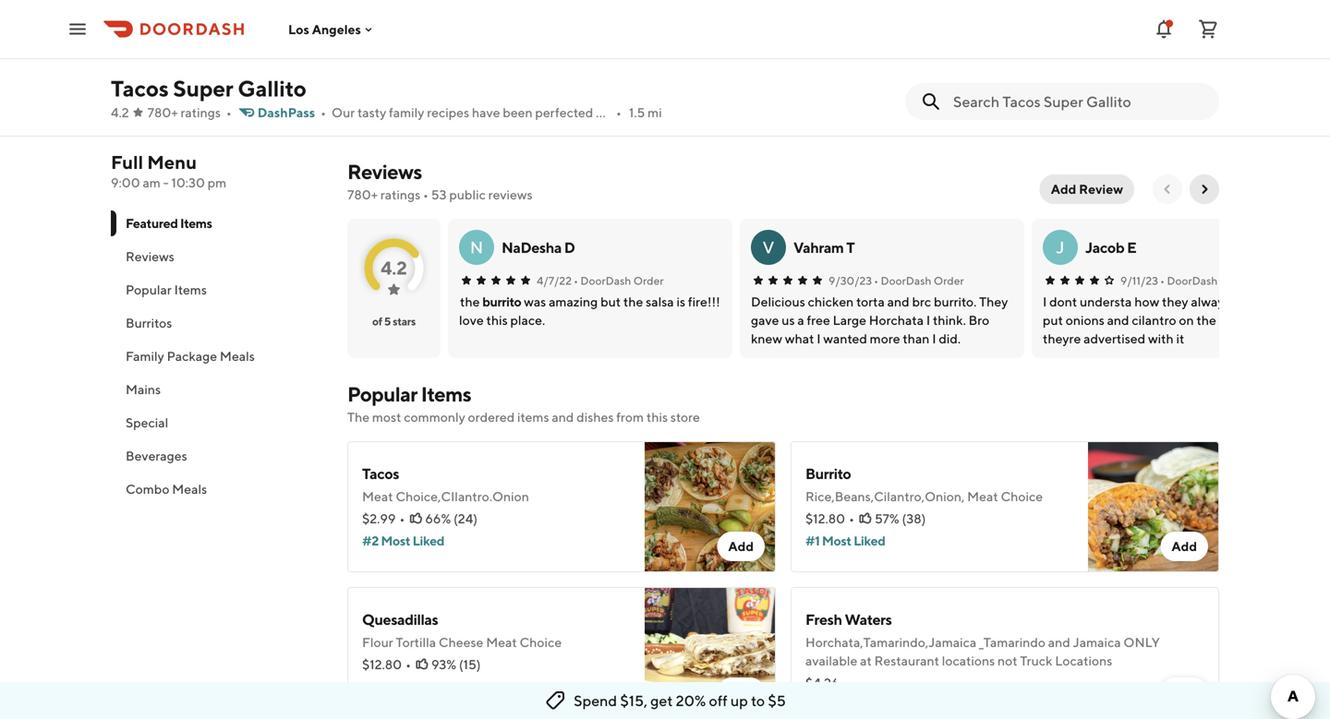 Task type: locate. For each thing, give the bounding box(es) containing it.
2 horizontal spatial burrito
[[1059, 67, 1105, 85]]

• right 4/7/22 on the top left
[[574, 274, 578, 287]]

1 vertical spatial popular
[[347, 382, 417, 406]]

0 horizontal spatial ratings
[[181, 105, 221, 120]]

1 vertical spatial meals
[[172, 482, 207, 497]]

0 horizontal spatial meals
[[172, 482, 207, 497]]

add button for burrito
[[1161, 532, 1208, 562]]

items for popular items
[[174, 282, 207, 297]]

meat inside the quesadillas flour tortilla cheese meat choice
[[486, 635, 517, 650]]

#2 most liked
[[362, 533, 444, 549]]

$12.80 button
[[861, 0, 1007, 119]]

2 • doordash order from the left
[[874, 274, 964, 287]]

0 vertical spatial 780+
[[147, 105, 178, 120]]

57% (38)
[[875, 511, 926, 527]]

1 vertical spatial $12.80 •
[[362, 657, 411, 672]]

1 horizontal spatial reviews
[[347, 160, 422, 184]]

add for tacos
[[728, 539, 754, 554]]

meat inside burrito rice,beans,cilantro,onion, meat choice
[[967, 489, 998, 504]]

dishes
[[577, 410, 614, 425]]

at
[[860, 654, 872, 669]]

0 horizontal spatial popular
[[126, 282, 172, 297]]

1 vertical spatial 4.2
[[381, 257, 407, 279]]

$12.80 •
[[805, 511, 854, 527], [362, 657, 411, 672]]

1 vertical spatial 780+
[[347, 187, 378, 202]]

reviews 780+ ratings • 53 public reviews
[[347, 160, 533, 202]]

1 horizontal spatial and
[[1048, 635, 1070, 650]]

$2.99 •
[[362, 511, 405, 527]]

1 vertical spatial $12.80
[[805, 511, 845, 527]]

-
[[163, 175, 169, 190]]

items inside button
[[174, 282, 207, 297]]

waters
[[845, 611, 892, 629]]

and right 'items'
[[552, 410, 574, 425]]

93%
[[431, 657, 456, 672]]

3 doordash from the left
[[1167, 274, 1218, 287]]

$12.80 • for quesadillas
[[362, 657, 411, 672]]

• doordash order for j
[[1160, 274, 1250, 287]]

items
[[517, 410, 549, 425]]

burrito inside burrito rice,beans,cilantro,onion, meat choice
[[805, 465, 851, 483]]

0 vertical spatial $12.80 •
[[805, 511, 854, 527]]

burrito inside 'veggie burrito $13.80'
[[1059, 67, 1105, 85]]

locations
[[942, 654, 995, 669]]

rice,beans,cilantro,onion,
[[805, 489, 965, 504]]

of 5 stars
[[372, 315, 416, 328]]

family package meals button
[[111, 340, 325, 373]]

items inside 'popular items the most commonly ordered items and dishes from this store'
[[421, 382, 471, 406]]

cheese
[[439, 635, 483, 650]]

0 horizontal spatial 4.2
[[111, 105, 129, 120]]

1 vertical spatial items
[[174, 282, 207, 297]]

1 horizontal spatial ratings
[[380, 187, 421, 202]]

liked for quesadillas
[[413, 679, 444, 695]]

1 horizontal spatial 4.2
[[381, 257, 407, 279]]

1 horizontal spatial popular
[[347, 382, 417, 406]]

• doordash order right 9/11/23
[[1160, 274, 1250, 287]]

combo down beverages
[[126, 482, 169, 497]]

choice,cilantro.onion
[[396, 489, 529, 504]]

the
[[347, 410, 370, 425]]

items up commonly
[[421, 382, 471, 406]]

2 doordash from the left
[[881, 274, 932, 287]]

los angeles button
[[288, 21, 376, 37]]

$12.80 • down flour
[[362, 657, 411, 672]]

4.2
[[111, 105, 129, 120], [381, 257, 407, 279]]

$12.80 for burrito
[[805, 511, 845, 527]]

meals inside button
[[220, 349, 255, 364]]

popular inside 'popular items the most commonly ordered items and dishes from this store'
[[347, 382, 417, 406]]

1 horizontal spatial • doordash order
[[874, 274, 964, 287]]

meals down burritos button
[[220, 349, 255, 364]]

popular up most
[[347, 382, 417, 406]]

0 vertical spatial choice
[[1001, 489, 1043, 504]]

most for quesadillas
[[381, 679, 410, 695]]

meat inside button
[[1244, 67, 1279, 85]]

full menu 9:00 am - 10:30 pm
[[111, 151, 226, 190]]

j
[[1056, 237, 1065, 257]]

liked down '93%'
[[413, 679, 444, 695]]

public
[[449, 187, 486, 202]]

#2
[[362, 533, 379, 549]]

package
[[167, 349, 217, 364]]

$2.99
[[362, 511, 396, 527]]

Item Search search field
[[953, 91, 1205, 112]]

popular for popular items the most commonly ordered items and dishes from this store
[[347, 382, 417, 406]]

quesadillas
[[362, 611, 438, 629]]

mains button
[[111, 373, 325, 406]]

ratings inside reviews 780+ ratings • 53 public reviews
[[380, 187, 421, 202]]

tacos up 780+ ratings •
[[111, 75, 169, 102]]

add button for tacos
[[717, 532, 765, 562]]

9/30/23
[[829, 274, 872, 287]]

53
[[431, 187, 447, 202]]

1 horizontal spatial choice
[[1001, 489, 1043, 504]]

items down reviews button
[[174, 282, 207, 297]]

meals inside button
[[172, 482, 207, 497]]

e
[[1127, 239, 1136, 256]]

1 vertical spatial tacos
[[362, 465, 399, 483]]

2 vertical spatial $12.80
[[362, 657, 402, 672]]

featured items
[[126, 216, 212, 231]]

• doordash order
[[574, 274, 664, 287], [874, 274, 964, 287], [1160, 274, 1250, 287]]

1 horizontal spatial $12.80
[[805, 511, 845, 527]]

0 vertical spatial items
[[180, 216, 212, 231]]

ratings down "reviews" link
[[380, 187, 421, 202]]

burrito inside burrito combo $18.54
[[281, 67, 326, 85]]

1 horizontal spatial order
[[934, 274, 964, 287]]

popular
[[126, 282, 172, 297], [347, 382, 417, 406]]

2 horizontal spatial • doordash order
[[1160, 274, 1250, 287]]

2 horizontal spatial order
[[1220, 274, 1250, 287]]

popular up "burritos"
[[126, 282, 172, 297]]

burrito up $18.54
[[281, 67, 326, 85]]

• down tacos super gallito
[[226, 105, 232, 120]]

0 vertical spatial reviews
[[347, 160, 422, 184]]

780+ ratings •
[[147, 105, 232, 120]]

combo down angeles
[[329, 67, 378, 85]]

burrito up item search search box
[[1059, 67, 1105, 85]]

beverages
[[126, 448, 187, 464]]

up
[[731, 692, 748, 710]]

burrito combo $18.54
[[281, 67, 378, 106]]

0 horizontal spatial 780+
[[147, 105, 178, 120]]

choice
[[1001, 489, 1043, 504], [520, 635, 562, 650]]

jacob
[[1085, 239, 1124, 256]]

tacos
[[111, 75, 169, 102], [362, 465, 399, 483]]

0 vertical spatial ratings
[[181, 105, 221, 120]]

meals down the beverages button on the bottom left
[[172, 482, 207, 497]]

0 horizontal spatial $12.80 •
[[362, 657, 411, 672]]

0 horizontal spatial choice
[[520, 635, 562, 650]]

5
[[384, 315, 391, 328]]

0 vertical spatial popular
[[126, 282, 172, 297]]

burrito up rice,beans,cilantro,onion,
[[805, 465, 851, 483]]

0 vertical spatial and
[[552, 410, 574, 425]]

most right #2
[[381, 533, 410, 549]]

1 • doordash order from the left
[[574, 274, 664, 287]]

most
[[372, 410, 401, 425]]

0 horizontal spatial and
[[552, 410, 574, 425]]

burrito for combo
[[281, 67, 326, 85]]

locations
[[1055, 654, 1112, 669]]

reviews inside reviews 780+ ratings • 53 public reviews
[[347, 160, 422, 184]]

meals
[[220, 349, 255, 364], [172, 482, 207, 497]]

doordash for j
[[1167, 274, 1218, 287]]

ordered
[[468, 410, 515, 425]]

4.2 up of 5 stars
[[381, 257, 407, 279]]

0 horizontal spatial combo
[[126, 482, 169, 497]]

popular items
[[126, 282, 207, 297]]

1 horizontal spatial $12.80 •
[[805, 511, 854, 527]]

jamaica
[[1073, 635, 1121, 650]]

0 horizontal spatial order
[[633, 274, 664, 287]]

tacos inside tacos meat choice,cilantro.onion
[[362, 465, 399, 483]]

1 horizontal spatial tacos
[[362, 465, 399, 483]]

and
[[552, 410, 574, 425], [1048, 635, 1070, 650]]

• doordash order down d
[[574, 274, 664, 287]]

liked down 66% on the bottom left
[[413, 533, 444, 549]]

1 vertical spatial reviews
[[126, 249, 174, 264]]

780+ down "reviews" link
[[347, 187, 378, 202]]

tacos up $2.99
[[362, 465, 399, 483]]

nachos
[[1157, 67, 1206, 85]]

and inside 'popular items the most commonly ordered items and dishes from this store'
[[552, 410, 574, 425]]

0 vertical spatial meals
[[220, 349, 255, 364]]

reviews inside button
[[126, 249, 174, 264]]

1 order from the left
[[633, 274, 664, 287]]

1 horizontal spatial burrito
[[805, 465, 851, 483]]

• doordash order right 9/30/23
[[874, 274, 964, 287]]

popular inside button
[[126, 282, 172, 297]]

2 horizontal spatial doordash
[[1167, 274, 1218, 287]]

reviews link
[[347, 160, 422, 184]]

3 order from the left
[[1220, 274, 1250, 287]]

not
[[998, 654, 1018, 669]]

• right $18.54
[[321, 105, 326, 120]]

liked
[[413, 533, 444, 549], [854, 533, 885, 549], [413, 679, 444, 695]]

most
[[381, 533, 410, 549], [822, 533, 851, 549], [381, 679, 410, 695]]

1 doordash from the left
[[580, 274, 631, 287]]

1 vertical spatial and
[[1048, 635, 1070, 650]]

from
[[616, 410, 644, 425]]

3 • doordash order from the left
[[1160, 274, 1250, 287]]

1 horizontal spatial 780+
[[347, 187, 378, 202]]

reviews for reviews
[[126, 249, 174, 264]]

4.2 up the full
[[111, 105, 129, 120]]

1 horizontal spatial meals
[[220, 349, 255, 364]]

veggie burrito $13.80
[[1011, 67, 1105, 106]]

93% (15)
[[431, 657, 481, 672]]

0 horizontal spatial tacos
[[111, 75, 169, 102]]

spend $15, get 20% off up to $5
[[574, 692, 786, 710]]

most for burrito
[[822, 533, 851, 549]]

2 order from the left
[[934, 274, 964, 287]]

most right the #1
[[822, 533, 851, 549]]

1 vertical spatial ratings
[[380, 187, 421, 202]]

1 horizontal spatial doordash
[[881, 274, 932, 287]]

tortilla
[[396, 635, 436, 650]]

0 horizontal spatial doordash
[[580, 274, 631, 287]]

burrito for rice,beans,cilantro,onion,
[[805, 465, 851, 483]]

next image
[[1197, 182, 1212, 197]]

• 1.5 mi
[[616, 105, 662, 120]]

most right #3
[[381, 679, 410, 695]]

2 horizontal spatial $12.80
[[865, 91, 904, 106]]

0 vertical spatial combo
[[329, 67, 378, 85]]

vahram
[[793, 239, 844, 256]]

notification bell image
[[1153, 18, 1175, 40]]

$11.37
[[573, 111, 607, 127]]

gallito
[[238, 75, 306, 102]]

beverages button
[[111, 440, 325, 473]]

0 vertical spatial $12.80
[[865, 91, 904, 106]]

doordash right 9/30/23
[[881, 274, 932, 287]]

doordash right 9/11/23
[[1167, 274, 1218, 287]]

0 horizontal spatial burrito
[[281, 67, 326, 85]]

780+ down super
[[147, 105, 178, 120]]

commonly
[[404, 410, 465, 425]]

$12.80 • up the #1 most liked
[[805, 511, 854, 527]]

1 horizontal spatial combo
[[329, 67, 378, 85]]

doordash right 4/7/22 on the top left
[[580, 274, 631, 287]]

quesadillas image
[[645, 587, 776, 719]]

and up truck
[[1048, 635, 1070, 650]]

family package meals
[[126, 349, 255, 364]]

• up the #1 most liked
[[849, 511, 854, 527]]

special button
[[111, 406, 325, 440]]

780+
[[147, 105, 178, 120], [347, 187, 378, 202]]

store
[[671, 410, 700, 425]]

items up reviews button
[[180, 216, 212, 231]]

(38)
[[902, 511, 926, 527]]

v
[[763, 237, 775, 257]]

ratings down super
[[181, 105, 221, 120]]

• left 53
[[423, 187, 429, 202]]

burrito
[[482, 294, 521, 309]]

tacos meat choice,cilantro.onion
[[362, 465, 529, 504]]

0 vertical spatial tacos
[[111, 75, 169, 102]]

items for featured items
[[180, 216, 212, 231]]

vahram t
[[793, 239, 855, 256]]

0 horizontal spatial $12.80
[[362, 657, 402, 672]]

liked down 57%
[[854, 533, 885, 549]]

restaurant
[[874, 654, 939, 669]]

mi
[[648, 105, 662, 120]]

9:00
[[111, 175, 140, 190]]

1 vertical spatial combo
[[126, 482, 169, 497]]

0 horizontal spatial • doordash order
[[574, 274, 664, 287]]

0 horizontal spatial reviews
[[126, 249, 174, 264]]

2 vertical spatial items
[[421, 382, 471, 406]]

1.5
[[629, 105, 645, 120]]

$4.26
[[805, 676, 839, 691]]

burrito
[[281, 67, 326, 85], [1059, 67, 1105, 85], [805, 465, 851, 483]]

items
[[180, 216, 212, 231], [174, 282, 207, 297], [421, 382, 471, 406]]

combo inside burrito combo $18.54
[[329, 67, 378, 85]]

1 vertical spatial choice
[[520, 635, 562, 650]]



Task type: describe. For each thing, give the bounding box(es) containing it.
tacos for tacos meat choice,cilantro.onion
[[362, 465, 399, 483]]

fresh
[[805, 611, 842, 629]]

order for j
[[1220, 274, 1250, 287]]

doordash for n
[[580, 274, 631, 287]]

choice inside burrito rice,beans,cilantro,onion, meat choice
[[1001, 489, 1043, 504]]

with
[[1208, 67, 1242, 85]]

tacos image
[[645, 442, 776, 573]]

to
[[751, 692, 765, 710]]

quesadillas flour tortilla cheese meat choice
[[362, 611, 562, 650]]

dashpass
[[258, 105, 315, 120]]

super
[[173, 75, 233, 102]]

$18.54
[[281, 91, 320, 106]]

burritos
[[126, 315, 172, 331]]

liked for tacos
[[413, 533, 444, 549]]

nadesha
[[502, 239, 562, 256]]

popular for popular items
[[126, 282, 172, 297]]

liked for burrito
[[854, 533, 885, 549]]

reviews
[[488, 187, 533, 202]]

am
[[143, 175, 161, 190]]

nachos with meat button
[[1153, 0, 1299, 119]]

combo inside button
[[126, 482, 169, 497]]

full
[[111, 151, 143, 173]]

add for quesadillas
[[728, 685, 754, 700]]

jacob e
[[1085, 239, 1136, 256]]

add button for quesadillas
[[717, 678, 765, 708]]

add review button
[[1040, 175, 1134, 204]]

nachos with meat
[[1157, 67, 1279, 85]]

tacos super gallito
[[111, 75, 306, 102]]

• right 9/30/23
[[874, 274, 879, 287]]

special
[[126, 415, 168, 430]]

doordash for v
[[881, 274, 932, 287]]

and inside fresh waters horchata,tamarindo,jamaica  _tamarindo and jamaica only available at restaurant locations not truck locations $4.26
[[1048, 635, 1070, 650]]

only
[[1124, 635, 1160, 650]]

add review
[[1051, 182, 1123, 197]]

$5
[[768, 692, 786, 710]]

#3 most liked
[[362, 679, 444, 695]]

burritos button
[[111, 307, 325, 340]]

#1 most liked
[[805, 533, 885, 549]]

$12.80 • for burrito
[[805, 511, 854, 527]]

• left 1.5
[[616, 105, 622, 120]]

$12.80 for quesadillas
[[362, 657, 402, 672]]

order for n
[[633, 274, 664, 287]]

most for tacos
[[381, 533, 410, 549]]

$13.80
[[1011, 91, 1050, 106]]

dashpass •
[[258, 105, 326, 120]]

previous image
[[1160, 182, 1175, 197]]

featured
[[126, 216, 178, 231]]

horchata,tamarindo,jamaica
[[805, 635, 977, 650]]

57%
[[875, 511, 899, 527]]

of
[[372, 315, 382, 328]]

popular items the most commonly ordered items and dishes from this store
[[347, 382, 700, 425]]

family
[[126, 349, 164, 364]]

#1
[[805, 533, 820, 549]]

get
[[650, 692, 673, 710]]

fresh waters horchata,tamarindo,jamaica  _tamarindo and jamaica only available at restaurant locations not truck locations $4.26
[[805, 611, 1160, 691]]

reviews for reviews 780+ ratings • 53 public reviews
[[347, 160, 422, 184]]

items for popular items the most commonly ordered items and dishes from this store
[[421, 382, 471, 406]]

pm
[[208, 175, 226, 190]]

mains
[[126, 382, 161, 397]]

available
[[805, 654, 858, 669]]

• doordash order for v
[[874, 274, 964, 287]]

choice inside the quesadillas flour tortilla cheese meat choice
[[520, 635, 562, 650]]

(24)
[[454, 511, 478, 527]]

d
[[564, 239, 575, 256]]

los angeles
[[288, 21, 361, 37]]

tacos for tacos super gallito
[[111, 75, 169, 102]]

t
[[846, 239, 855, 256]]

menu
[[147, 151, 197, 173]]

0 vertical spatial 4.2
[[111, 105, 129, 120]]

open menu image
[[67, 18, 89, 40]]

add for burrito
[[1172, 539, 1197, 554]]

nadesha d
[[502, 239, 575, 256]]

meat inside tacos meat choice,cilantro.onion
[[362, 489, 393, 504]]

0 items, open order cart image
[[1197, 18, 1219, 40]]

order for v
[[934, 274, 964, 287]]

$11.37 button
[[569, 0, 715, 139]]

off
[[709, 692, 728, 710]]

• right 9/11/23
[[1160, 274, 1165, 287]]

$12.80 inside "button"
[[865, 91, 904, 106]]

combo meals
[[126, 482, 207, 497]]

flour
[[362, 635, 393, 650]]

66%
[[425, 511, 451, 527]]

#3
[[362, 679, 379, 695]]

truck
[[1020, 654, 1053, 669]]

780+ inside reviews 780+ ratings • 53 public reviews
[[347, 187, 378, 202]]

add inside the add review button
[[1051, 182, 1076, 197]]

(15)
[[459, 657, 481, 672]]

• up #3 most liked
[[406, 657, 411, 672]]

4/7/22
[[537, 274, 572, 287]]

this
[[647, 410, 668, 425]]

burrito image
[[1088, 442, 1219, 573]]

66% (24)
[[425, 511, 478, 527]]

reviews button
[[111, 240, 325, 273]]

• up #2 most liked
[[399, 511, 405, 527]]

• doordash order for n
[[574, 274, 664, 287]]

review
[[1079, 182, 1123, 197]]

10:30
[[171, 175, 205, 190]]

• inside reviews 780+ ratings • 53 public reviews
[[423, 187, 429, 202]]

stars
[[393, 315, 416, 328]]



Task type: vqa. For each thing, say whether or not it's contained in the screenshot.
$5
yes



